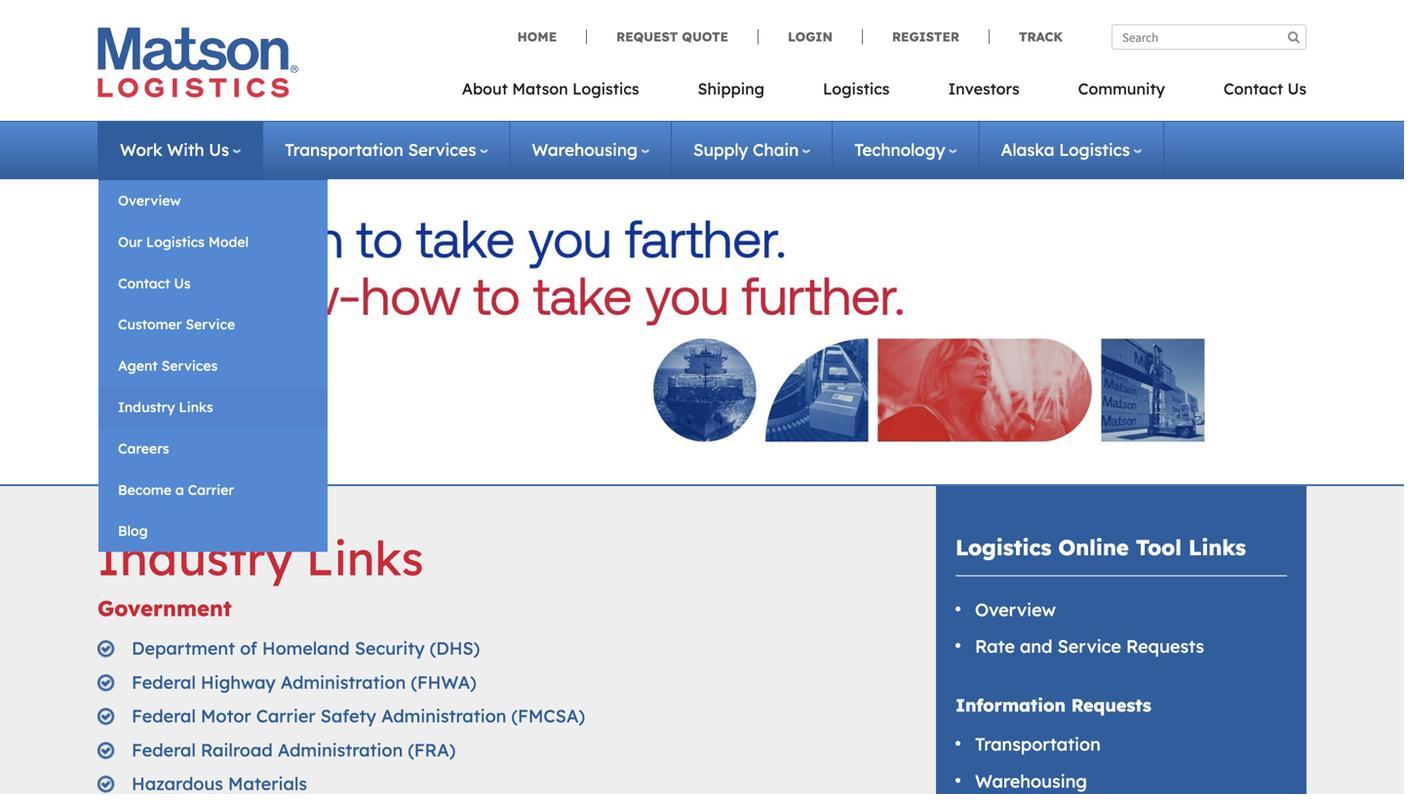Task type: locate. For each thing, give the bounding box(es) containing it.
technology link
[[855, 139, 957, 160]]

contact us for right 'contact us' link
[[1224, 79, 1307, 99]]

investors
[[949, 79, 1020, 99]]

1 federal from the top
[[132, 672, 196, 694]]

us right with
[[209, 139, 229, 160]]

transportation services link
[[285, 139, 488, 160]]

careers
[[118, 440, 169, 457]]

contact
[[1224, 79, 1284, 99], [118, 275, 170, 292]]

2 horizontal spatial us
[[1288, 79, 1307, 99]]

1 horizontal spatial contact
[[1224, 79, 1284, 99]]

logistics left online
[[956, 535, 1052, 561]]

0 horizontal spatial contact us
[[118, 275, 191, 292]]

contact us down search icon
[[1224, 79, 1307, 99]]

1 horizontal spatial service
[[1058, 636, 1122, 658]]

federal
[[132, 672, 196, 694], [132, 706, 196, 728], [132, 740, 196, 762]]

warehousing down about matson logistics link
[[532, 139, 638, 160]]

carrier for motor
[[256, 706, 316, 728]]

about matson logistics link
[[462, 73, 669, 113]]

links
[[179, 399, 213, 416], [306, 529, 424, 588], [1189, 535, 1246, 561]]

alaska logistics link
[[1001, 139, 1142, 160]]

matson logistics image
[[98, 27, 298, 98]]

our logistics model link
[[99, 222, 328, 263]]

0 vertical spatial federal
[[132, 672, 196, 694]]

0 vertical spatial carrier
[[188, 482, 234, 499]]

request quote
[[617, 29, 729, 45]]

become
[[118, 482, 172, 499]]

1 vertical spatial contact us link
[[99, 263, 328, 305]]

administration for (fra)
[[278, 740, 403, 762]]

2 horizontal spatial links
[[1189, 535, 1246, 561]]

contact us link
[[1195, 73, 1307, 113], [99, 263, 328, 305]]

contact us link down search search box
[[1195, 73, 1307, 113]]

industry
[[118, 399, 175, 416], [98, 529, 293, 588]]

contact us link down the model
[[99, 263, 328, 305]]

contact down search search box
[[1224, 79, 1284, 99]]

1 vertical spatial warehousing
[[975, 771, 1088, 793]]

1 vertical spatial overview
[[975, 599, 1056, 621]]

contact us inside "top menu" navigation
[[1224, 79, 1307, 99]]

logistics link
[[794, 73, 919, 113]]

0 horizontal spatial warehousing
[[532, 139, 638, 160]]

industry up government
[[98, 529, 293, 588]]

carrier right 'a'
[[188, 482, 234, 499]]

carrier
[[188, 482, 234, 499], [256, 706, 316, 728]]

0 horizontal spatial overview link
[[99, 180, 328, 222]]

1 horizontal spatial services
[[408, 139, 476, 160]]

(fmcsa)
[[512, 706, 585, 728]]

administration down safety
[[278, 740, 403, 762]]

overview up the 'our'
[[118, 192, 181, 209]]

requests
[[1127, 636, 1205, 658], [1072, 695, 1152, 717]]

administration for (fhwa)
[[281, 672, 406, 694]]

services down customer service
[[161, 358, 218, 375]]

1 vertical spatial federal
[[132, 706, 196, 728]]

supply chain link
[[693, 139, 811, 160]]

highway
[[201, 672, 276, 694]]

warehousing link down about matson logistics link
[[532, 139, 650, 160]]

investors link
[[919, 73, 1049, 113]]

1 vertical spatial industry
[[98, 529, 293, 588]]

1 vertical spatial contact us
[[118, 275, 191, 292]]

warehousing link down transportation link
[[975, 771, 1088, 793]]

0 vertical spatial transportation
[[285, 139, 404, 160]]

industry up the careers
[[118, 399, 175, 416]]

1 vertical spatial services
[[161, 358, 218, 375]]

1 horizontal spatial warehousing
[[975, 771, 1088, 793]]

overview link for the rate and service requests link
[[975, 599, 1056, 621]]

0 vertical spatial administration
[[281, 672, 406, 694]]

links inside section
[[1189, 535, 1246, 561]]

contact up the "customer"
[[118, 275, 170, 292]]

service right and
[[1058, 636, 1122, 658]]

1 vertical spatial industry links
[[98, 529, 424, 588]]

2 federal from the top
[[132, 706, 196, 728]]

1 horizontal spatial carrier
[[256, 706, 316, 728]]

overview
[[118, 192, 181, 209], [975, 599, 1056, 621]]

0 horizontal spatial carrier
[[188, 482, 234, 499]]

logistics inside section
[[956, 535, 1052, 561]]

0 vertical spatial contact
[[1224, 79, 1284, 99]]

overview link for the our logistics model link
[[99, 180, 328, 222]]

customer service link
[[99, 305, 328, 346]]

logistics online tool links section
[[912, 487, 1331, 795]]

federal left motor
[[132, 706, 196, 728]]

1 vertical spatial service
[[1058, 636, 1122, 658]]

request quote link
[[586, 29, 758, 45]]

warehousing
[[532, 139, 638, 160], [975, 771, 1088, 793]]

0 horizontal spatial transportation
[[285, 139, 404, 160]]

industry links down become a carrier link
[[98, 529, 424, 588]]

services down about
[[408, 139, 476, 160]]

work with us
[[120, 139, 229, 160]]

federal highway administration (fhwa) link
[[132, 672, 477, 694]]

3 federal from the top
[[132, 740, 196, 762]]

1 vertical spatial overview link
[[975, 599, 1056, 621]]

overview link up rate
[[975, 599, 1056, 621]]

industry links link
[[99, 387, 328, 429]]

0 vertical spatial us
[[1288, 79, 1307, 99]]

0 vertical spatial warehousing
[[532, 139, 638, 160]]

administration up safety
[[281, 672, 406, 694]]

2 vertical spatial administration
[[278, 740, 403, 762]]

department of homeland security (dhs)
[[132, 638, 480, 660]]

tool
[[1136, 535, 1182, 561]]

1 horizontal spatial overview
[[975, 599, 1056, 621]]

service inside logistics online tool links section
[[1058, 636, 1122, 658]]

1 horizontal spatial us
[[209, 139, 229, 160]]

agent
[[118, 358, 158, 375]]

service up agent services link
[[186, 316, 235, 333]]

supply chain
[[693, 139, 799, 160]]

federal railroad administration (fra)
[[132, 740, 456, 762]]

federal left railroad
[[132, 740, 196, 762]]

0 vertical spatial contact us link
[[1195, 73, 1307, 113]]

railroad
[[201, 740, 273, 762]]

1 vertical spatial warehousing link
[[975, 771, 1088, 793]]

0 horizontal spatial contact
[[118, 275, 170, 292]]

transportation inside logistics online tool links section
[[975, 734, 1101, 756]]

0 vertical spatial warehousing link
[[532, 139, 650, 160]]

us down 'our logistics model'
[[174, 275, 191, 292]]

1 vertical spatial administration
[[381, 706, 507, 728]]

quote
[[682, 29, 729, 45]]

None search field
[[1112, 24, 1307, 50]]

0 vertical spatial contact us
[[1224, 79, 1307, 99]]

our
[[118, 234, 142, 251]]

0 vertical spatial overview
[[118, 192, 181, 209]]

model
[[208, 234, 249, 251]]

community
[[1078, 79, 1165, 99]]

us
[[1288, 79, 1307, 99], [209, 139, 229, 160], [174, 275, 191, 292]]

motor
[[201, 706, 251, 728]]

1 vertical spatial us
[[209, 139, 229, 160]]

blog link
[[99, 511, 328, 553]]

services
[[408, 139, 476, 160], [161, 358, 218, 375]]

logistics down login
[[823, 79, 890, 99]]

0 vertical spatial requests
[[1127, 636, 1205, 658]]

0 horizontal spatial warehousing link
[[532, 139, 650, 160]]

overview link up the model
[[99, 180, 328, 222]]

links down agent services link
[[179, 399, 213, 416]]

0 horizontal spatial services
[[161, 358, 218, 375]]

Search search field
[[1112, 24, 1307, 50]]

overview up rate
[[975, 599, 1056, 621]]

carrier up federal railroad administration (fra) link
[[256, 706, 316, 728]]

federal highway administration (fhwa)
[[132, 672, 477, 694]]

0 horizontal spatial service
[[186, 316, 235, 333]]

logistics online tool links
[[956, 535, 1246, 561]]

1 horizontal spatial transportation
[[975, 734, 1101, 756]]

contact us
[[1224, 79, 1307, 99], [118, 275, 191, 292]]

customer
[[118, 316, 182, 333]]

administration down (fhwa)
[[381, 706, 507, 728]]

alaska
[[1001, 139, 1055, 160]]

service
[[186, 316, 235, 333], [1058, 636, 1122, 658]]

links up security
[[306, 529, 424, 588]]

1 vertical spatial carrier
[[256, 706, 316, 728]]

blog
[[118, 523, 148, 540]]

contact us up the "customer"
[[118, 275, 191, 292]]

industry links
[[118, 399, 213, 416], [98, 529, 424, 588]]

links right tool at the right of page
[[1189, 535, 1246, 561]]

information
[[956, 695, 1066, 717]]

transportation
[[285, 139, 404, 160], [975, 734, 1101, 756]]

0 vertical spatial overview link
[[99, 180, 328, 222]]

logistics down 'community' link
[[1059, 139, 1130, 160]]

federal down department
[[132, 672, 196, 694]]

federal motor carrier safety administration (fmcsa) link
[[132, 706, 585, 728]]

industry links down agent services
[[118, 399, 213, 416]]

0 horizontal spatial us
[[174, 275, 191, 292]]

0 vertical spatial services
[[408, 139, 476, 160]]

1 vertical spatial transportation
[[975, 734, 1101, 756]]

1 horizontal spatial overview link
[[975, 599, 1056, 621]]

warehousing link
[[532, 139, 650, 160], [975, 771, 1088, 793]]

online
[[1059, 535, 1129, 561]]

2 vertical spatial federal
[[132, 740, 196, 762]]

us down search icon
[[1288, 79, 1307, 99]]

work with us link
[[120, 139, 241, 160]]

0 horizontal spatial overview
[[118, 192, 181, 209]]

(fhwa)
[[411, 672, 477, 694]]

warehousing down transportation link
[[975, 771, 1088, 793]]

logistics
[[573, 79, 639, 99], [823, 79, 890, 99], [1059, 139, 1130, 160], [146, 234, 205, 251], [956, 535, 1052, 561]]

home link
[[518, 29, 586, 45]]

1 horizontal spatial contact us
[[1224, 79, 1307, 99]]



Task type: vqa. For each thing, say whether or not it's contained in the screenshot.
the left Us
yes



Task type: describe. For each thing, give the bounding box(es) containing it.
0 horizontal spatial contact us link
[[99, 263, 328, 305]]

transportation services
[[285, 139, 476, 160]]

community link
[[1049, 73, 1195, 113]]

home
[[518, 29, 557, 45]]

federal motor carrier safety administration (fmcsa)
[[132, 706, 585, 728]]

matson
[[512, 79, 568, 99]]

1 horizontal spatial links
[[306, 529, 424, 588]]

of
[[240, 638, 257, 660]]

contact us for 'contact us' link to the left
[[118, 275, 191, 292]]

rate and service requests
[[975, 636, 1205, 658]]

work
[[120, 139, 162, 160]]

become a carrier
[[118, 482, 234, 499]]

federal railroad administration (fra) link
[[132, 740, 456, 762]]

search image
[[1288, 31, 1300, 43]]

transportation for transportation services
[[285, 139, 404, 160]]

track link
[[989, 29, 1063, 45]]

(fra)
[[408, 740, 456, 762]]

logistics right the 'our'
[[146, 234, 205, 251]]

federal for federal motor carrier safety administration (fmcsa)
[[132, 706, 196, 728]]

supply
[[693, 139, 748, 160]]

1 vertical spatial contact
[[118, 275, 170, 292]]

(dhs)
[[430, 638, 480, 660]]

safety
[[321, 706, 376, 728]]

customer service
[[118, 316, 235, 333]]

federal for federal railroad administration (fra)
[[132, 740, 196, 762]]

rate
[[975, 636, 1015, 658]]

track
[[1019, 29, 1063, 45]]

1 horizontal spatial contact us link
[[1195, 73, 1307, 113]]

logistics right matson
[[573, 79, 639, 99]]

login
[[788, 29, 833, 45]]

our logistics model
[[118, 234, 249, 251]]

carrier for a
[[188, 482, 234, 499]]

1 vertical spatial requests
[[1072, 695, 1152, 717]]

overview inside logistics online tool links section
[[975, 599, 1056, 621]]

careers link
[[99, 429, 328, 470]]

services for agent services
[[161, 358, 218, 375]]

0 vertical spatial service
[[186, 316, 235, 333]]

government
[[98, 596, 232, 622]]

transportation link
[[975, 734, 1101, 756]]

and
[[1020, 636, 1053, 658]]

contact inside "top menu" navigation
[[1224, 79, 1284, 99]]

about matson logistics
[[462, 79, 639, 99]]

information requests
[[956, 695, 1152, 717]]

technology
[[855, 139, 946, 160]]

shipping link
[[669, 73, 794, 113]]

homeland
[[262, 638, 350, 660]]

0 horizontal spatial links
[[179, 399, 213, 416]]

us inside "top menu" navigation
[[1288, 79, 1307, 99]]

register
[[892, 29, 960, 45]]

1 horizontal spatial warehousing link
[[975, 771, 1088, 793]]

with
[[167, 139, 204, 160]]

security
[[355, 638, 425, 660]]

warehousing inside logistics online tool links section
[[975, 771, 1088, 793]]

transportation for transportation
[[975, 734, 1101, 756]]

federal for federal highway administration (fhwa)
[[132, 672, 196, 694]]

alaska logistics
[[1001, 139, 1130, 160]]

department
[[132, 638, 235, 660]]

chain
[[753, 139, 799, 160]]

rate and service requests link
[[975, 636, 1205, 658]]

request
[[617, 29, 678, 45]]

0 vertical spatial industry
[[118, 399, 175, 416]]

a
[[175, 482, 184, 499]]

become a carrier link
[[99, 470, 328, 511]]

alaska services image
[[111, 200, 1294, 460]]

top menu navigation
[[462, 73, 1307, 113]]

login link
[[758, 29, 862, 45]]

department of homeland security (dhs) link
[[132, 638, 480, 660]]

services for transportation services
[[408, 139, 476, 160]]

register link
[[862, 29, 989, 45]]

2 vertical spatial us
[[174, 275, 191, 292]]

0 vertical spatial industry links
[[118, 399, 213, 416]]

agent services
[[118, 358, 218, 375]]

shipping
[[698, 79, 765, 99]]

about
[[462, 79, 508, 99]]

agent services link
[[99, 346, 328, 387]]



